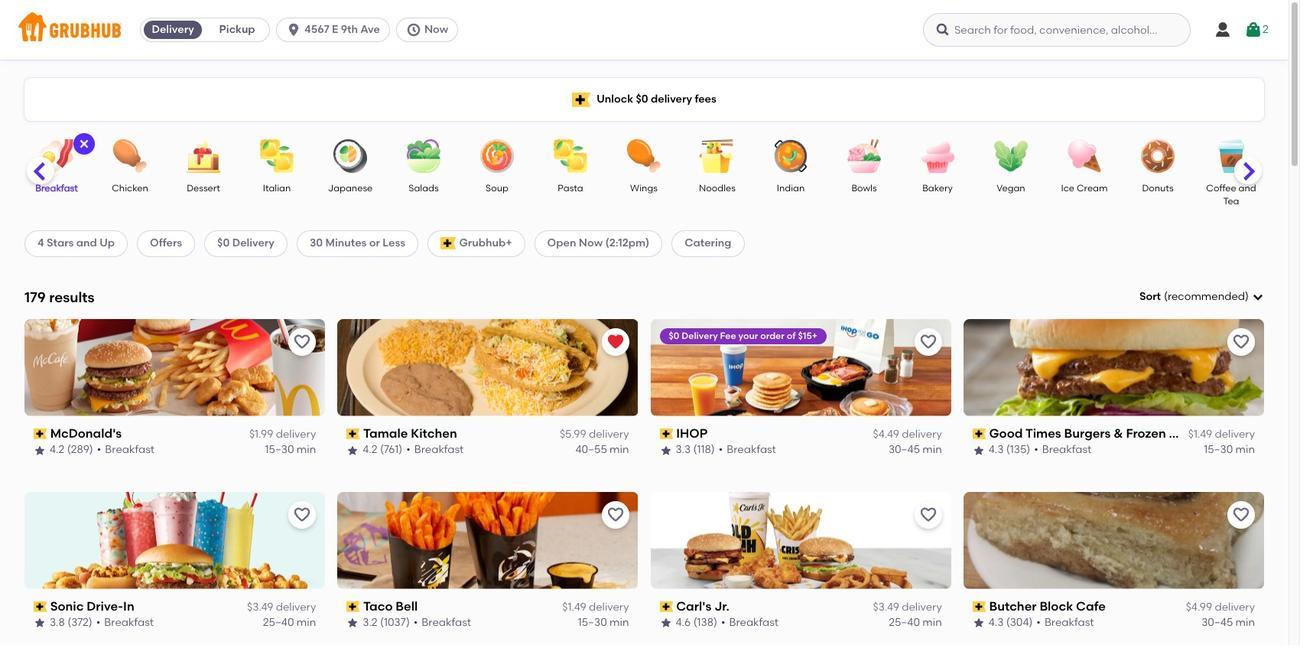 Task type: vqa. For each thing, say whether or not it's contained in the screenshot.
$11.00 related to caramel, espresso, vanilla
no



Task type: describe. For each thing, give the bounding box(es) containing it.
mcdonald's logo image
[[25, 319, 325, 416]]

(1037)
[[380, 616, 410, 629]]

4567
[[305, 23, 330, 36]]

15–30 min for taco bell
[[578, 616, 629, 629]]

noodles image
[[691, 139, 745, 173]]

3.3
[[676, 443, 691, 456]]

times
[[1026, 426, 1062, 441]]

(138)
[[694, 616, 718, 629]]

chicken
[[112, 183, 148, 194]]

delivery for butcher block cafe
[[1215, 601, 1256, 614]]

svg image
[[78, 138, 90, 150]]

• for sonic drive-in
[[96, 616, 100, 629]]

order
[[761, 330, 785, 341]]

custard
[[1170, 426, 1219, 441]]

tamale kitchen
[[363, 426, 457, 441]]

(289)
[[67, 443, 93, 456]]

breakfast for mcdonald's
[[105, 443, 155, 456]]

&
[[1114, 426, 1124, 441]]

coffee and tea
[[1207, 183, 1257, 207]]

• for tamale kitchen
[[406, 443, 411, 456]]

butcher block cafe logo image
[[964, 492, 1265, 589]]

delivery for taco bell
[[589, 601, 629, 614]]

good times burgers & frozen custard #113 logo image
[[964, 319, 1265, 416]]

minutes
[[326, 237, 367, 250]]

proceed to checkout
[[1104, 402, 1215, 415]]

Search for food, convenience, alcohol... search field
[[924, 13, 1191, 47]]

4.3 for good times burgers & frozen custard #113
[[989, 443, 1004, 456]]

wings image
[[617, 139, 671, 173]]

sort ( recommended )
[[1140, 290, 1250, 303]]

4
[[37, 237, 44, 250]]

to
[[1150, 402, 1161, 415]]

and inside coffee and tea
[[1239, 183, 1257, 194]]

star icon image for good times burgers & frozen custard #113
[[973, 444, 985, 456]]

pickup
[[219, 23, 255, 36]]

ice cream
[[1062, 183, 1108, 194]]

indian image
[[764, 139, 818, 173]]

save this restaurant button for good times burgers & frozen custard #113
[[1228, 328, 1256, 356]]

min for butcher block cafe
[[1236, 616, 1256, 629]]

star icon image for ihop
[[660, 444, 672, 456]]

vegan image
[[985, 139, 1038, 173]]

donuts
[[1143, 183, 1174, 194]]

breakfast for butcher block cafe
[[1045, 616, 1095, 629]]

4.2 (289)
[[50, 443, 93, 456]]

save this restaurant button for mcdonald's
[[289, 328, 316, 356]]

(372)
[[68, 616, 92, 629]]

25–40 min for carl's jr.
[[889, 616, 942, 629]]

or
[[369, 237, 380, 250]]

$1.49 delivery for taco bell
[[563, 601, 629, 614]]

• breakfast for taco bell
[[414, 616, 471, 629]]

star icon image for taco bell
[[347, 617, 359, 629]]

good
[[990, 426, 1023, 441]]

$0 delivery fee your order of $15+
[[669, 330, 818, 341]]

• for butcher block cafe
[[1037, 616, 1041, 629]]

breakfast for sonic drive-in
[[104, 616, 154, 629]]

delivery button
[[141, 18, 205, 42]]

svg image inside '2' button
[[1245, 21, 1263, 39]]

in
[[123, 599, 134, 613]]

• for carl's jr.
[[721, 616, 726, 629]]

your
[[739, 330, 758, 341]]

taco bell logo image
[[338, 492, 638, 589]]

star icon image for butcher block cafe
[[973, 617, 985, 629]]

• breakfast for mcdonald's
[[97, 443, 155, 456]]

tamale
[[363, 426, 408, 441]]

subscription pass image for ihop
[[660, 429, 673, 439]]

pickup button
[[205, 18, 269, 42]]

$0 for $0 delivery
[[217, 237, 230, 250]]

coffee
[[1207, 183, 1237, 194]]

unlock $0 delivery fees
[[597, 92, 717, 105]]

indian
[[777, 183, 805, 194]]

bowls
[[852, 183, 877, 194]]

$4.49
[[873, 428, 900, 441]]

delivery for $0 delivery fee your order of $15+
[[682, 330, 718, 341]]

(304)
[[1007, 616, 1033, 629]]

butcher block cafe
[[990, 599, 1106, 613]]

• for mcdonald's
[[97, 443, 101, 456]]

open
[[548, 237, 576, 250]]

grubhub plus flag logo image for grubhub+
[[441, 238, 456, 250]]

subscription pass image for sonic drive-in
[[34, 601, 47, 612]]

frozen
[[1127, 426, 1167, 441]]

bowls image
[[838, 139, 891, 173]]

carl's
[[677, 599, 712, 613]]

breakfast for carl's jr.
[[730, 616, 779, 629]]

subscription pass image for tamale kitchen
[[347, 429, 360, 439]]

italian image
[[250, 139, 304, 173]]

• for ihop
[[719, 443, 723, 456]]

save this restaurant button for carl's jr.
[[915, 501, 942, 528]]

japanese
[[328, 183, 373, 194]]

delivery for ihop
[[902, 428, 942, 441]]

• breakfast for ihop
[[719, 443, 777, 456]]

1 horizontal spatial now
[[579, 237, 603, 250]]

sonic drive-in logo image
[[25, 492, 325, 589]]

$1.99
[[249, 428, 273, 441]]

catering
[[685, 237, 732, 250]]

$1.99 delivery
[[249, 428, 316, 441]]

carl's jr. logo image
[[651, 492, 952, 589]]

sonic drive-in
[[50, 599, 134, 613]]

0 horizontal spatial and
[[76, 237, 97, 250]]

#113
[[1222, 426, 1248, 441]]

save this restaurant image for times
[[1233, 333, 1251, 351]]

bakery
[[923, 183, 953, 194]]

save this restaurant image for drive-
[[293, 506, 312, 524]]

svg image inside now button
[[406, 22, 422, 37]]

fee
[[720, 330, 737, 341]]

25–40 for sonic drive-in
[[263, 616, 294, 629]]

subscription pass image for carl's jr.
[[660, 601, 673, 612]]

9th
[[341, 23, 358, 36]]

$4.99
[[1187, 601, 1213, 614]]

2 button
[[1245, 16, 1269, 44]]

3.2 (1037)
[[363, 616, 410, 629]]

sort
[[1140, 290, 1162, 303]]

30 minutes or less
[[310, 237, 406, 250]]

• for taco bell
[[414, 616, 418, 629]]

open now (2:12pm)
[[548, 237, 650, 250]]

pasta image
[[544, 139, 598, 173]]

coffee and tea image
[[1205, 139, 1259, 173]]

min for taco bell
[[610, 616, 629, 629]]

$1.49 delivery for good times burgers & frozen custard #113
[[1189, 428, 1256, 441]]

donuts image
[[1132, 139, 1185, 173]]

good times burgers & frozen custard #113
[[990, 426, 1248, 441]]

salads
[[409, 183, 439, 194]]

delivery for $0 delivery
[[232, 237, 275, 250]]

(135)
[[1007, 443, 1031, 456]]

• for good times burgers & frozen custard #113
[[1035, 443, 1039, 456]]

15–30 for mcdonald's
[[265, 443, 294, 456]]

svg image inside 4567 e 9th ave button
[[286, 22, 302, 37]]

offers
[[150, 237, 182, 250]]

• breakfast for butcher block cafe
[[1037, 616, 1095, 629]]

breakfast image
[[30, 139, 83, 173]]

4.3 (304)
[[989, 616, 1033, 629]]

subscription pass image for mcdonald's
[[34, 429, 47, 439]]

delivery for tamale kitchen
[[589, 428, 629, 441]]

fees
[[695, 92, 717, 105]]

svg image inside "field"
[[1253, 291, 1265, 303]]

sonic
[[50, 599, 84, 613]]

dessert
[[187, 183, 220, 194]]

4567 e 9th ave
[[305, 23, 380, 36]]

(2:12pm)
[[606, 237, 650, 250]]

(761)
[[380, 443, 403, 456]]

30–45 for butcher block cafe
[[1202, 616, 1234, 629]]

italian
[[263, 183, 291, 194]]

40–55 min
[[576, 443, 629, 456]]

save this restaurant button for sonic drive-in
[[289, 501, 316, 528]]

soup
[[486, 183, 509, 194]]

$5.99
[[560, 428, 587, 441]]

15–30 min for mcdonald's
[[265, 443, 316, 456]]

taco bell
[[363, 599, 418, 613]]

recommended
[[1168, 290, 1246, 303]]



Task type: locate. For each thing, give the bounding box(es) containing it.
save this restaurant button
[[289, 328, 316, 356], [915, 328, 942, 356], [1228, 328, 1256, 356], [289, 501, 316, 528], [602, 501, 629, 528], [915, 501, 942, 528], [1228, 501, 1256, 528]]

min for good times burgers & frozen custard #113
[[1236, 443, 1256, 456]]

grubhub plus flag logo image for unlock $0 delivery fees
[[572, 92, 591, 107]]

block
[[1040, 599, 1074, 613]]

4.2 for tamale kitchen
[[363, 443, 378, 456]]

0 vertical spatial 4.3
[[989, 443, 1004, 456]]

breakfast down jr.
[[730, 616, 779, 629]]

2 vertical spatial $0
[[669, 330, 680, 341]]

• breakfast down jr.
[[721, 616, 779, 629]]

pasta
[[558, 183, 584, 194]]

4.3 (135)
[[989, 443, 1031, 456]]

2 $3.49 from the left
[[873, 601, 900, 614]]

30–45 down $4.99 delivery
[[1202, 616, 1234, 629]]

subscription pass image left ihop
[[660, 429, 673, 439]]

subscription pass image for taco bell
[[347, 601, 360, 612]]

0 vertical spatial $1.49
[[1189, 428, 1213, 441]]

breakfast right (1037)
[[422, 616, 471, 629]]

2 4.2 from the left
[[363, 443, 378, 456]]

0 horizontal spatial 25–40
[[263, 616, 294, 629]]

stars
[[47, 237, 74, 250]]

$0 right 'offers'
[[217, 237, 230, 250]]

0 horizontal spatial 15–30
[[265, 443, 294, 456]]

min for mcdonald's
[[297, 443, 316, 456]]

$1.49 delivery
[[1189, 428, 1256, 441], [563, 601, 629, 614]]

1 horizontal spatial 25–40 min
[[889, 616, 942, 629]]

delivery
[[152, 23, 194, 36], [232, 237, 275, 250], [682, 330, 718, 341]]

0 horizontal spatial delivery
[[152, 23, 194, 36]]

179 results
[[24, 288, 95, 306]]

1 vertical spatial delivery
[[232, 237, 275, 250]]

40–55
[[576, 443, 607, 456]]

$0 delivery
[[217, 237, 275, 250]]

breakfast down mcdonald's
[[105, 443, 155, 456]]

breakfast for tamale kitchen
[[415, 443, 464, 456]]

carl's jr.
[[677, 599, 730, 613]]

• breakfast
[[97, 443, 155, 456], [406, 443, 464, 456], [719, 443, 777, 456], [1035, 443, 1092, 456], [96, 616, 154, 629], [414, 616, 471, 629], [721, 616, 779, 629], [1037, 616, 1095, 629]]

• down jr.
[[721, 616, 726, 629]]

grubhub plus flag logo image
[[572, 92, 591, 107], [441, 238, 456, 250]]

1 vertical spatial $0
[[217, 237, 230, 250]]

delivery left fee
[[682, 330, 718, 341]]

4.3 for butcher block cafe
[[989, 616, 1004, 629]]

1 horizontal spatial delivery
[[232, 237, 275, 250]]

• right (289)
[[97, 443, 101, 456]]

now right open
[[579, 237, 603, 250]]

179
[[24, 288, 46, 306]]

2 horizontal spatial 15–30
[[1205, 443, 1234, 456]]

1 25–40 from the left
[[263, 616, 294, 629]]

breakfast for ihop
[[727, 443, 777, 456]]

subscription pass image left carl's
[[660, 601, 673, 612]]

30–45 min down $4.99 delivery
[[1202, 616, 1256, 629]]

and
[[1239, 183, 1257, 194], [76, 237, 97, 250]]

15–30
[[265, 443, 294, 456], [1205, 443, 1234, 456], [578, 616, 607, 629]]

4.3 down the good at the bottom of the page
[[989, 443, 1004, 456]]

star icon image left the 3.2
[[347, 617, 359, 629]]

breakfast down breakfast image
[[35, 183, 78, 194]]

breakfast right (118)
[[727, 443, 777, 456]]

$3.49
[[247, 601, 273, 614], [873, 601, 900, 614]]

cream
[[1077, 183, 1108, 194]]

0 horizontal spatial 30–45
[[889, 443, 920, 456]]

(
[[1165, 290, 1168, 303]]

0 horizontal spatial $1.49 delivery
[[563, 601, 629, 614]]

kitchen
[[411, 426, 457, 441]]

ice cream image
[[1058, 139, 1112, 173]]

breakfast
[[35, 183, 78, 194], [105, 443, 155, 456], [415, 443, 464, 456], [727, 443, 777, 456], [1043, 443, 1092, 456], [104, 616, 154, 629], [422, 616, 471, 629], [730, 616, 779, 629], [1045, 616, 1095, 629]]

25–40 min
[[263, 616, 316, 629], [889, 616, 942, 629]]

4.2 left (289)
[[50, 443, 65, 456]]

• down tamale kitchen
[[406, 443, 411, 456]]

0 horizontal spatial $3.49
[[247, 601, 273, 614]]

subscription pass image left taco
[[347, 601, 360, 612]]

min for carl's jr.
[[923, 616, 942, 629]]

0 horizontal spatial grubhub plus flag logo image
[[441, 238, 456, 250]]

main navigation navigation
[[0, 0, 1289, 60]]

proceed
[[1104, 402, 1148, 415]]

0 vertical spatial 30–45 min
[[889, 443, 942, 456]]

delivery left pickup
[[152, 23, 194, 36]]

breakfast down block
[[1045, 616, 1095, 629]]

1 vertical spatial grubhub plus flag logo image
[[441, 238, 456, 250]]

save this restaurant image for block
[[1233, 506, 1251, 524]]

1 horizontal spatial $0
[[636, 92, 649, 105]]

star icon image for mcdonald's
[[34, 444, 46, 456]]

1 horizontal spatial $1.49 delivery
[[1189, 428, 1256, 441]]

min for sonic drive-in
[[297, 616, 316, 629]]

2 vertical spatial delivery
[[682, 330, 718, 341]]

$3.49 delivery for carl's jr.
[[873, 601, 942, 614]]

1 4.3 from the top
[[989, 443, 1004, 456]]

0 vertical spatial grubhub plus flag logo image
[[572, 92, 591, 107]]

star icon image left 4.3 (135)
[[973, 444, 985, 456]]

1 vertical spatial 4.3
[[989, 616, 1004, 629]]

15–30 min for good times burgers & frozen custard #113
[[1205, 443, 1256, 456]]

star icon image left 3.3
[[660, 444, 672, 456]]

star icon image for tamale kitchen
[[347, 444, 359, 456]]

2 save this restaurant image from the left
[[920, 506, 938, 524]]

grubhub plus flag logo image left grubhub+
[[441, 238, 456, 250]]

star icon image
[[34, 444, 46, 456], [347, 444, 359, 456], [660, 444, 672, 456], [973, 444, 985, 456], [34, 617, 46, 629], [347, 617, 359, 629], [660, 617, 672, 629], [973, 617, 985, 629]]

min for tamale kitchen
[[610, 443, 629, 456]]

save this restaurant button for taco bell
[[602, 501, 629, 528]]

1 horizontal spatial 30–45
[[1202, 616, 1234, 629]]

delivery down italian
[[232, 237, 275, 250]]

4.2 (761)
[[363, 443, 403, 456]]

0 vertical spatial $0
[[636, 92, 649, 105]]

2 $3.49 delivery from the left
[[873, 601, 942, 614]]

$5.99 delivery
[[560, 428, 629, 441]]

subscription pass image for butcher block cafe
[[973, 601, 987, 612]]

0 horizontal spatial $3.49 delivery
[[247, 601, 316, 614]]

e
[[332, 23, 338, 36]]

30–45 min down $4.49 delivery
[[889, 443, 942, 456]]

1 25–40 min from the left
[[263, 616, 316, 629]]

• breakfast down mcdonald's
[[97, 443, 155, 456]]

0 vertical spatial 30–45
[[889, 443, 920, 456]]

0 horizontal spatial 30–45 min
[[889, 443, 942, 456]]

• breakfast down block
[[1037, 616, 1095, 629]]

2 horizontal spatial 15–30 min
[[1205, 443, 1256, 456]]

checkout
[[1164, 402, 1215, 415]]

30–45 min
[[889, 443, 942, 456], [1202, 616, 1256, 629]]

star icon image left 4.2 (289)
[[34, 444, 46, 456]]

1 horizontal spatial save this restaurant image
[[920, 506, 938, 524]]

25–40 for carl's jr.
[[889, 616, 920, 629]]

• right (118)
[[719, 443, 723, 456]]

4.2
[[50, 443, 65, 456], [363, 443, 378, 456]]

0 vertical spatial $1.49 delivery
[[1189, 428, 1256, 441]]

delivery for good times burgers & frozen custard #113
[[1215, 428, 1256, 441]]

1 vertical spatial now
[[579, 237, 603, 250]]

tea
[[1224, 196, 1240, 207]]

subscription pass image left the butcher
[[973, 601, 987, 612]]

(118)
[[694, 443, 715, 456]]

now inside button
[[425, 23, 449, 36]]

• breakfast down kitchen
[[406, 443, 464, 456]]

breakfast down in
[[104, 616, 154, 629]]

• breakfast down times
[[1035, 443, 1092, 456]]

butcher
[[990, 599, 1037, 613]]

2
[[1263, 23, 1269, 36]]

subscription pass image for good times burgers & frozen custard #113
[[973, 429, 987, 439]]

salads image
[[397, 139, 451, 173]]

save this restaurant image
[[606, 506, 625, 524], [920, 506, 938, 524]]

and up the 'tea'
[[1239, 183, 1257, 194]]

2 horizontal spatial delivery
[[682, 330, 718, 341]]

ihop
[[677, 426, 708, 441]]

15–30 for good times burgers & frozen custard #113
[[1205, 443, 1234, 456]]

saved restaurant button
[[602, 328, 629, 356]]

• down sonic drive-in
[[96, 616, 100, 629]]

subscription pass image left 'tamale'
[[347, 429, 360, 439]]

15–30 for taco bell
[[578, 616, 607, 629]]

burgers
[[1065, 426, 1111, 441]]

star icon image for sonic drive-in
[[34, 617, 46, 629]]

cafe
[[1077, 599, 1106, 613]]

1 save this restaurant image from the left
[[606, 506, 625, 524]]

• breakfast right (118)
[[719, 443, 777, 456]]

30–45 for ihop
[[889, 443, 920, 456]]

none field containing sort
[[1140, 289, 1265, 305]]

3.3 (118)
[[676, 443, 715, 456]]

up
[[100, 237, 115, 250]]

1 $3.49 delivery from the left
[[247, 601, 316, 614]]

star icon image for carl's jr.
[[660, 617, 672, 629]]

breakfast down kitchen
[[415, 443, 464, 456]]

vegan
[[997, 183, 1026, 194]]

0 horizontal spatial now
[[425, 23, 449, 36]]

save this restaurant image
[[293, 333, 312, 351], [920, 333, 938, 351], [1233, 333, 1251, 351], [293, 506, 312, 524], [1233, 506, 1251, 524]]

$1.49 for good times burgers & frozen custard #113
[[1189, 428, 1213, 441]]

30–45 min for ihop
[[889, 443, 942, 456]]

4.6 (138)
[[676, 616, 718, 629]]

0 horizontal spatial $0
[[217, 237, 230, 250]]

1 $3.49 from the left
[[247, 601, 273, 614]]

1 vertical spatial 30–45
[[1202, 616, 1234, 629]]

delivery
[[651, 92, 693, 105], [276, 428, 316, 441], [589, 428, 629, 441], [902, 428, 942, 441], [1215, 428, 1256, 441], [276, 601, 316, 614], [589, 601, 629, 614], [902, 601, 942, 614], [1215, 601, 1256, 614]]

30–45 down $4.49 delivery
[[889, 443, 920, 456]]

bakery image
[[911, 139, 965, 173]]

•
[[97, 443, 101, 456], [406, 443, 411, 456], [719, 443, 723, 456], [1035, 443, 1039, 456], [96, 616, 100, 629], [414, 616, 418, 629], [721, 616, 726, 629], [1037, 616, 1041, 629]]

0 horizontal spatial 15–30 min
[[265, 443, 316, 456]]

1 horizontal spatial 15–30 min
[[578, 616, 629, 629]]

delivery for sonic drive-in
[[276, 601, 316, 614]]

30–45 min for butcher block cafe
[[1202, 616, 1256, 629]]

japanese image
[[324, 139, 377, 173]]

1 vertical spatial 30–45 min
[[1202, 616, 1256, 629]]

4.2 left (761)
[[363, 443, 378, 456]]

dessert image
[[177, 139, 230, 173]]

4.3
[[989, 443, 1004, 456], [989, 616, 1004, 629]]

of
[[787, 330, 796, 341]]

$15+
[[798, 330, 818, 341]]

• down bell
[[414, 616, 418, 629]]

0 horizontal spatial subscription pass image
[[347, 601, 360, 612]]

0 horizontal spatial 25–40 min
[[263, 616, 316, 629]]

grubhub plus flag logo image left unlock
[[572, 92, 591, 107]]

star icon image left 4.3 (304)
[[973, 617, 985, 629]]

1 horizontal spatial $3.49 delivery
[[873, 601, 942, 614]]

• down butcher block cafe
[[1037, 616, 1041, 629]]

svg image
[[1214, 21, 1233, 39], [1245, 21, 1263, 39], [286, 22, 302, 37], [406, 22, 422, 37], [936, 22, 951, 37], [1253, 291, 1265, 303]]

$1.49 for taco bell
[[563, 601, 587, 614]]

$4.99 delivery
[[1187, 601, 1256, 614]]

• breakfast down in
[[96, 616, 154, 629]]

• breakfast for good times burgers & frozen custard #113
[[1035, 443, 1092, 456]]

1 horizontal spatial 15–30
[[578, 616, 607, 629]]

subscription pass image left mcdonald's
[[34, 429, 47, 439]]

1 4.2 from the left
[[50, 443, 65, 456]]

$3.49 delivery for sonic drive-in
[[247, 601, 316, 614]]

$3.49 for carl's jr.
[[873, 601, 900, 614]]

1 vertical spatial $1.49 delivery
[[563, 601, 629, 614]]

• breakfast for sonic drive-in
[[96, 616, 154, 629]]

1 vertical spatial $1.49
[[563, 601, 587, 614]]

1 horizontal spatial $3.49
[[873, 601, 900, 614]]

breakfast for taco bell
[[422, 616, 471, 629]]

mcdonald's
[[50, 426, 122, 441]]

min for ihop
[[923, 443, 942, 456]]

2 horizontal spatial $0
[[669, 330, 680, 341]]

wings
[[631, 183, 658, 194]]

delivery inside button
[[152, 23, 194, 36]]

• right (135)
[[1035, 443, 1039, 456]]

3.8
[[50, 616, 65, 629]]

3.2
[[363, 616, 378, 629]]

subscription pass image left the good at the bottom of the page
[[973, 429, 987, 439]]

bell
[[396, 599, 418, 613]]

4.2 for mcdonald's
[[50, 443, 65, 456]]

results
[[49, 288, 95, 306]]

star icon image left 4.6
[[660, 617, 672, 629]]

$3.49 for sonic drive-in
[[247, 601, 273, 614]]

1 horizontal spatial $1.49
[[1189, 428, 1213, 441]]

4567 e 9th ave button
[[276, 18, 396, 42]]

0 vertical spatial and
[[1239, 183, 1257, 194]]

• breakfast for carl's jr.
[[721, 616, 779, 629]]

3.8 (372)
[[50, 616, 92, 629]]

and left up
[[76, 237, 97, 250]]

• breakfast for tamale kitchen
[[406, 443, 464, 456]]

0 horizontal spatial 4.2
[[50, 443, 65, 456]]

25–40 min for sonic drive-in
[[263, 616, 316, 629]]

1 horizontal spatial subscription pass image
[[660, 429, 673, 439]]

1 horizontal spatial grubhub plus flag logo image
[[572, 92, 591, 107]]

0 vertical spatial delivery
[[152, 23, 194, 36]]

chicken image
[[103, 139, 157, 173]]

star icon image left 3.8
[[34, 617, 46, 629]]

ihop logo image
[[651, 319, 952, 416]]

noodles
[[699, 183, 736, 194]]

$0 left fee
[[669, 330, 680, 341]]

4.6
[[676, 616, 691, 629]]

subscription pass image left sonic
[[34, 601, 47, 612]]

$0 for $0 delivery fee your order of $15+
[[669, 330, 680, 341]]

subscription pass image
[[660, 429, 673, 439], [973, 429, 987, 439], [347, 601, 360, 612]]

breakfast for good times burgers & frozen custard #113
[[1043, 443, 1092, 456]]

1 horizontal spatial 30–45 min
[[1202, 616, 1256, 629]]

tamale kitchen logo image
[[338, 319, 638, 416]]

0 vertical spatial now
[[425, 23, 449, 36]]

saved restaurant image
[[606, 333, 625, 351]]

0 horizontal spatial save this restaurant image
[[606, 506, 625, 524]]

subscription pass image
[[34, 429, 47, 439], [347, 429, 360, 439], [34, 601, 47, 612], [660, 601, 673, 612], [973, 601, 987, 612]]

2 25–40 min from the left
[[889, 616, 942, 629]]

ice
[[1062, 183, 1075, 194]]

save this restaurant button for butcher block cafe
[[1228, 501, 1256, 528]]

2 4.3 from the top
[[989, 616, 1004, 629]]

delivery for mcdonald's
[[276, 428, 316, 441]]

grubhub+
[[459, 237, 512, 250]]

1 horizontal spatial 25–40
[[889, 616, 920, 629]]

2 25–40 from the left
[[889, 616, 920, 629]]

breakfast down 'burgers'
[[1043, 443, 1092, 456]]

save this restaurant image for carl's jr.
[[920, 506, 938, 524]]

2 horizontal spatial subscription pass image
[[973, 429, 987, 439]]

• breakfast down bell
[[414, 616, 471, 629]]

1 horizontal spatial and
[[1239, 183, 1257, 194]]

now right ave
[[425, 23, 449, 36]]

save this restaurant image for taco bell
[[606, 506, 625, 524]]

soup image
[[471, 139, 524, 173]]

1 horizontal spatial 4.2
[[363, 443, 378, 456]]

4.3 left (304)
[[989, 616, 1004, 629]]

min
[[297, 443, 316, 456], [610, 443, 629, 456], [923, 443, 942, 456], [1236, 443, 1256, 456], [297, 616, 316, 629], [610, 616, 629, 629], [923, 616, 942, 629], [1236, 616, 1256, 629]]

star icon image left 4.2 (761)
[[347, 444, 359, 456]]

None field
[[1140, 289, 1265, 305]]

less
[[383, 237, 406, 250]]

0 horizontal spatial $1.49
[[563, 601, 587, 614]]

$0 right unlock
[[636, 92, 649, 105]]

1 vertical spatial and
[[76, 237, 97, 250]]

30
[[310, 237, 323, 250]]

25–40
[[263, 616, 294, 629], [889, 616, 920, 629]]

30–45
[[889, 443, 920, 456], [1202, 616, 1234, 629]]

delivery for carl's jr.
[[902, 601, 942, 614]]



